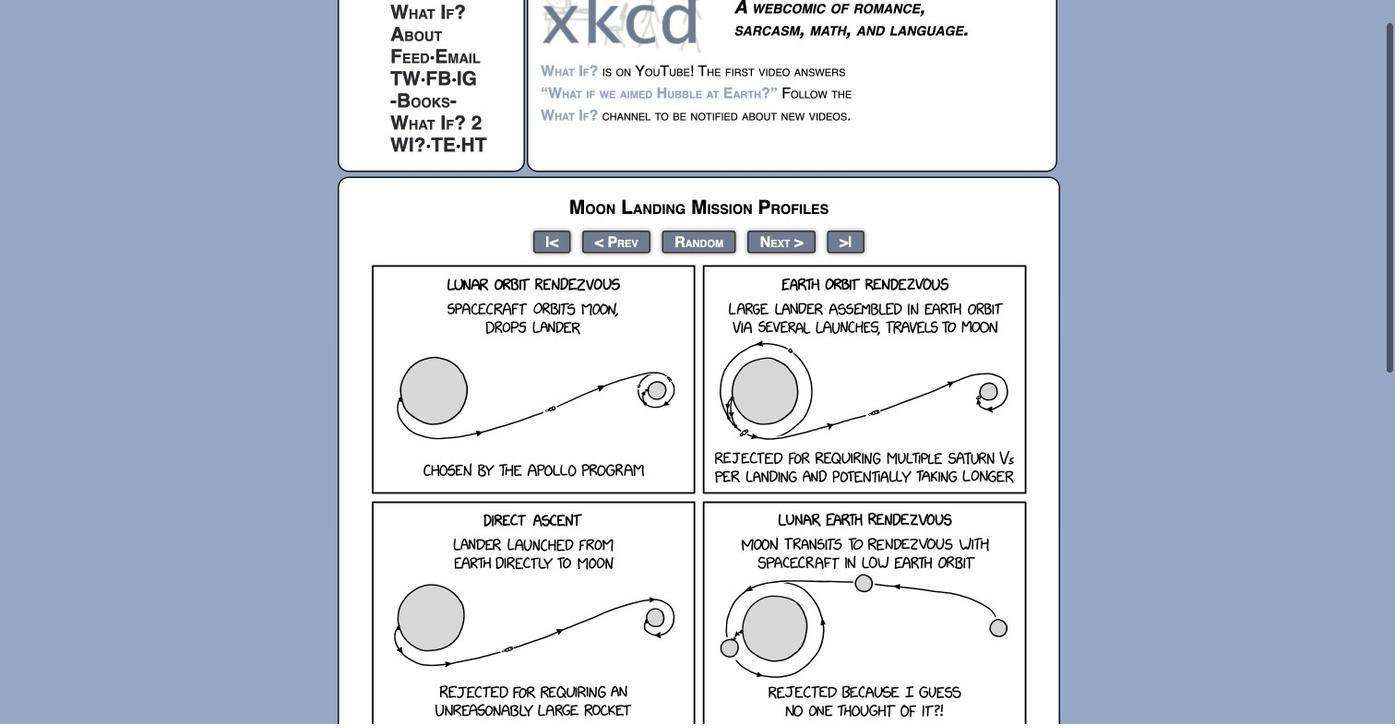 Task type: describe. For each thing, give the bounding box(es) containing it.
xkcd.com logo image
[[541, 0, 712, 54]]

moon landing mission profiles image
[[372, 265, 1027, 725]]



